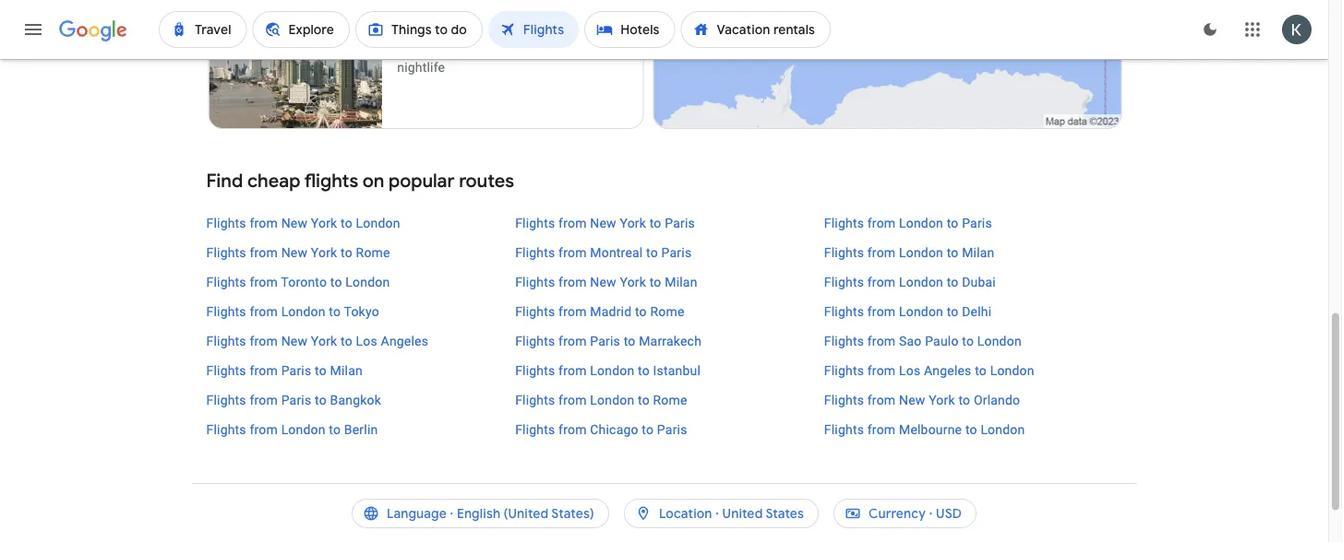 Task type: describe. For each thing, give the bounding box(es) containing it.
flights from new york to rome
[[206, 245, 390, 260]]

flights from sao paulo to london
[[824, 334, 1022, 349]]

palace,
[[436, 41, 479, 56]]

from for flights from montreal to paris
[[559, 245, 587, 260]]

new for paris
[[590, 216, 617, 231]]

to left tokyo
[[329, 304, 341, 319]]

main menu image
[[22, 18, 44, 41]]

tokyo
[[344, 304, 379, 319]]

from for flights from london to milan
[[868, 245, 896, 260]]

flights from london to tokyo
[[206, 304, 379, 319]]

from for flights from melbourne to london
[[868, 422, 896, 438]]

to left dubai
[[947, 275, 959, 290]]

london inside 'link'
[[281, 422, 326, 438]]

york for orlando
[[929, 393, 955, 408]]

from for flights from paris to marrakech
[[559, 334, 587, 349]]

to left istanbul
[[638, 363, 650, 379]]

flights from paris to bangkok
[[206, 393, 381, 408]]

flights from london to delhi
[[824, 304, 992, 319]]

new for rome
[[281, 245, 308, 260]]

flights for flights from chicago to paris
[[515, 422, 555, 438]]

to down flights from new york to orlando 'link'
[[966, 422, 978, 438]]

from for flights from london to istanbul
[[559, 363, 587, 379]]

orlando
[[974, 393, 1021, 408]]

0 horizontal spatial los
[[356, 334, 378, 349]]

flights from paris to milan
[[206, 363, 363, 379]]

to right madrid
[[635, 304, 647, 319]]

berlin
[[344, 422, 378, 438]]

flights for flights from london to delhi
[[824, 304, 864, 319]]

flights from london to istanbul link
[[515, 362, 813, 380]]

paris inside flights from new york to paris link
[[665, 216, 695, 231]]

rome for flights from london to rome
[[653, 393, 688, 408]]

paris inside flights from paris to marrakech link
[[590, 334, 621, 349]]

london down flights from paris to marrakech
[[590, 363, 635, 379]]

flights from new york to orlando
[[824, 393, 1021, 408]]

flights for flights from melbourne to london
[[824, 422, 864, 438]]

flights for flights from new york to milan
[[515, 275, 555, 290]]

york for paris
[[620, 216, 646, 231]]

flights from sao paulo to london link
[[824, 332, 1122, 351]]

flights from new york to london link
[[206, 214, 504, 233]]

flights from new york to los angeles
[[206, 334, 429, 349]]

flights from new york to london
[[206, 216, 400, 231]]

paris inside flights from montreal to paris link
[[662, 245, 692, 260]]

1 vertical spatial los
[[899, 363, 921, 379]]

to down the flights from london to tokyo link
[[341, 334, 353, 349]]

flights from london to paris
[[824, 216, 992, 231]]

from for flights from london to delhi
[[868, 304, 896, 319]]

from for flights from london to rome
[[559, 393, 587, 408]]

to inside 'link'
[[959, 393, 971, 408]]

to inside "link"
[[341, 216, 353, 231]]

london up flights from london to dubai
[[899, 245, 944, 260]]

flights for flights from montreal to paris
[[515, 245, 555, 260]]

to down 'flights from london to istanbul' link
[[638, 393, 650, 408]]

york for los
[[311, 334, 337, 349]]

on
[[363, 169, 384, 193]]

find cheap flights on popular routes
[[206, 169, 514, 193]]

from for flights from sao paulo to london
[[868, 334, 896, 349]]

flights from los angeles to london link
[[824, 362, 1122, 380]]

flights from london to milan
[[824, 245, 995, 260]]

flights from los angeles to london
[[824, 363, 1035, 379]]

istanbul
[[653, 363, 701, 379]]

flights from madrid to rome
[[515, 304, 685, 319]]

flights from london to tokyo link
[[206, 303, 504, 321]]

paulo
[[925, 334, 959, 349]]

flights from new york to milan
[[515, 275, 698, 290]]

flights from new york to paris
[[515, 216, 695, 231]]

flights from london to rome
[[515, 393, 688, 408]]

flights from london to dubai
[[824, 275, 996, 290]]

from for flights from new york to milan
[[559, 275, 587, 290]]

london up flights from sao paulo to london
[[899, 304, 944, 319]]

flights from toronto to london link
[[206, 273, 504, 292]]

flights from london to berlin
[[206, 422, 378, 438]]

london up tokyo
[[346, 275, 390, 290]]

flights for flights from london to berlin
[[206, 422, 246, 438]]

sao
[[899, 334, 922, 349]]

flights for flights from paris to milan
[[206, 363, 246, 379]]

new for milan
[[590, 275, 617, 290]]

english (united states)
[[457, 506, 595, 523]]

united
[[723, 506, 763, 523]]

flights from new york to paris link
[[515, 214, 813, 233]]

paris inside flights from chicago to paris link
[[657, 422, 687, 438]]

milan for flights from london to milan
[[962, 245, 995, 260]]

rome inside flights from new york to rome link
[[356, 245, 390, 260]]

flights from melbourne to london link
[[824, 421, 1122, 440]]

angeles inside flights from los angeles to london link
[[924, 363, 972, 379]]

flights from madrid to rome link
[[515, 303, 813, 321]]

to down the flights from london to paris link
[[947, 245, 959, 260]]

flights from paris to marrakech link
[[515, 332, 813, 351]]

cheap
[[247, 169, 301, 193]]

flights from chicago to paris
[[515, 422, 687, 438]]

currency
[[869, 506, 926, 523]]

popular
[[389, 169, 455, 193]]

york for rome
[[311, 245, 337, 260]]

flights from paris to marrakech
[[515, 334, 702, 349]]

london up chicago
[[590, 393, 635, 408]]

london down flights from london to milan on the right top of the page
[[899, 275, 944, 290]]

paris inside flights from paris to bangkok link
[[281, 393, 312, 408]]



Task type: vqa. For each thing, say whether or not it's contained in the screenshot.
Sao
yes



Task type: locate. For each thing, give the bounding box(es) containing it.
from up the flights from london to rome
[[559, 363, 587, 379]]

from
[[250, 216, 278, 231], [559, 216, 587, 231], [868, 216, 896, 231], [250, 245, 278, 260], [559, 245, 587, 260], [868, 245, 896, 260], [250, 275, 278, 290], [559, 275, 587, 290], [868, 275, 896, 290], [250, 304, 278, 319], [559, 304, 587, 319], [868, 304, 896, 319], [250, 334, 278, 349], [559, 334, 587, 349], [868, 334, 896, 349], [250, 363, 278, 379], [559, 363, 587, 379], [868, 363, 896, 379], [250, 393, 278, 408], [559, 393, 587, 408], [868, 393, 896, 408], [250, 422, 278, 438], [559, 422, 587, 438], [868, 422, 896, 438]]

flights for flights from new york to rome
[[206, 245, 246, 260]]

paris up the flights from paris to bangkok
[[281, 363, 312, 379]]

york up toronto at bottom left
[[311, 245, 337, 260]]

to right chicago
[[642, 422, 654, 438]]

new up flights from montreal to paris
[[590, 216, 617, 231]]

0 vertical spatial los
[[356, 334, 378, 349]]

flights from london to istanbul
[[515, 363, 701, 379]]

york up melbourne
[[929, 393, 955, 408]]

paris inside the flights from london to paris link
[[962, 216, 992, 231]]

1 vertical spatial milan
[[665, 275, 698, 290]]

flights for flights from toronto to london
[[206, 275, 246, 290]]

find
[[206, 169, 243, 193]]

new up flights from new york to rome
[[281, 216, 308, 231]]

flights from montreal to paris link
[[515, 244, 813, 262]]

new down 'flights from london to tokyo'
[[281, 334, 308, 349]]

paris down flights from london to rome link on the bottom
[[657, 422, 687, 438]]

york for milan
[[620, 275, 646, 290]]

flights from london to rome link
[[515, 391, 813, 410]]

chicago
[[590, 422, 639, 438]]

york down the flights from london to tokyo link
[[311, 334, 337, 349]]

1 horizontal spatial bangkok
[[397, 21, 457, 40]]

rome inside flights from madrid to rome link
[[650, 304, 685, 319]]

from up the flights from toronto to london
[[250, 245, 278, 260]]

to down flights from new york to los angeles
[[315, 363, 327, 379]]

los down sao
[[899, 363, 921, 379]]

bangkok up grand
[[397, 21, 457, 40]]

rome
[[356, 245, 390, 260], [650, 304, 685, 319], [653, 393, 688, 408]]

flights for flights from new york to london
[[206, 216, 246, 231]]

madrid
[[590, 304, 632, 319]]

from for flights from toronto to london
[[250, 275, 278, 290]]

york
[[311, 216, 337, 231], [620, 216, 646, 231], [311, 245, 337, 260], [620, 275, 646, 290], [311, 334, 337, 349], [929, 393, 955, 408]]

1 horizontal spatial los
[[899, 363, 921, 379]]

to down flights from new york to paris link
[[646, 245, 658, 260]]

flights for flights from paris to bangkok
[[206, 393, 246, 408]]

angeles down the flights from london to tokyo link
[[381, 334, 429, 349]]

from up the flights from paris to bangkok
[[250, 363, 278, 379]]

flights inside 'link'
[[824, 393, 864, 408]]

flights from chicago to paris link
[[515, 421, 813, 440]]

flights for flights from london to istanbul
[[515, 363, 555, 379]]

to left delhi
[[947, 304, 959, 319]]

flights for flights from new york to orlando
[[824, 393, 864, 408]]

from inside 'link'
[[868, 393, 896, 408]]

from down the flights from london to rome
[[559, 422, 587, 438]]

milan for flights from paris to milan
[[330, 363, 363, 379]]

from up the flights from melbourne to london
[[868, 393, 896, 408]]

flights from new york to orlando link
[[824, 391, 1122, 410]]

milan inside flights from london to milan link
[[962, 245, 995, 260]]

marrakech
[[639, 334, 702, 349]]

rome down flights from new york to london "link"
[[356, 245, 390, 260]]

flights for flights from madrid to rome
[[515, 304, 555, 319]]

new for orlando
[[899, 393, 926, 408]]

flights from montreal to paris
[[515, 245, 692, 260]]

flights from london to delhi link
[[824, 303, 1122, 321]]

flights from new york to milan link
[[515, 273, 813, 292]]

new up the flights from melbourne to london
[[899, 393, 926, 408]]

from up flights from new york to orlando
[[868, 363, 896, 379]]

0 vertical spatial rome
[[356, 245, 390, 260]]

paris
[[665, 216, 695, 231], [962, 216, 992, 231], [662, 245, 692, 260], [590, 334, 621, 349], [281, 363, 312, 379], [281, 393, 312, 408], [657, 422, 687, 438]]

paris up flights from london to milan link
[[962, 216, 992, 231]]

from down flights from madrid to rome
[[559, 334, 587, 349]]

states)
[[552, 506, 595, 523]]

flights from london to milan link
[[824, 244, 1122, 262]]

bangkok
[[397, 21, 457, 40], [330, 393, 381, 408]]

from inside "link"
[[250, 216, 278, 231]]

flights from paris to milan link
[[206, 362, 504, 380]]

from down cheap
[[250, 216, 278, 231]]

from for flights from new york to paris
[[559, 216, 587, 231]]

1 horizontal spatial milan
[[665, 275, 698, 290]]

flights from london to dubai link
[[824, 273, 1122, 292]]

2 vertical spatial rome
[[653, 393, 688, 408]]

los
[[356, 334, 378, 349], [899, 363, 921, 379]]

from for flights from london to paris
[[868, 216, 896, 231]]

milan
[[962, 245, 995, 260], [665, 275, 698, 290], [330, 363, 363, 379]]

bangkok grand palace, wat phra kaew & nightlife
[[397, 21, 583, 75]]

0 vertical spatial angeles
[[381, 334, 429, 349]]

to left berlin
[[329, 422, 341, 438]]

from left montreal
[[559, 245, 587, 260]]

dubai
[[962, 275, 996, 290]]

paris up flights from london to istanbul
[[590, 334, 621, 349]]

new down flights from montreal to paris
[[590, 275, 617, 290]]

from up flights from london to delhi
[[868, 275, 896, 290]]

new for los
[[281, 334, 308, 349]]

from left toronto at bottom left
[[250, 275, 278, 290]]

united states
[[723, 506, 804, 523]]

york up flights from new york to rome
[[311, 216, 337, 231]]

london down delhi
[[978, 334, 1022, 349]]

to down madrid
[[624, 334, 636, 349]]

angeles inside flights from new york to los angeles link
[[381, 334, 429, 349]]

flights for flights from sao paulo to london
[[824, 334, 864, 349]]

milan up dubai
[[962, 245, 995, 260]]

london up orlando
[[990, 363, 1035, 379]]

angeles down paulo in the right of the page
[[924, 363, 972, 379]]

bangkok down "flights from paris to milan" link
[[330, 393, 381, 408]]

from down flights from london to dubai
[[868, 304, 896, 319]]

to up flights from london to milan link
[[947, 216, 959, 231]]

from for flights from los angeles to london
[[868, 363, 896, 379]]

phra
[[508, 41, 536, 56]]

rome down 'flights from london to istanbul' link
[[653, 393, 688, 408]]

1 vertical spatial rome
[[650, 304, 685, 319]]

to down flights from los angeles to london link
[[959, 393, 971, 408]]

to up flights from london to berlin
[[315, 393, 327, 408]]

flights for flights from new york to los angeles
[[206, 334, 246, 349]]

flights from new york to los angeles link
[[206, 332, 504, 351]]

flights for flights from london to dubai
[[824, 275, 864, 290]]

&
[[575, 41, 583, 56]]

new up the flights from toronto to london
[[281, 245, 308, 260]]

flights from melbourne to london
[[824, 422, 1025, 438]]

1 vertical spatial bangkok
[[330, 393, 381, 408]]

0 horizontal spatial milan
[[330, 363, 363, 379]]

milan down flights from new york to los angeles link
[[330, 363, 363, 379]]

english
[[457, 506, 501, 523]]

angeles
[[381, 334, 429, 349], [924, 363, 972, 379]]

rome for flights from madrid to rome
[[650, 304, 685, 319]]

2 horizontal spatial milan
[[962, 245, 995, 260]]

from up flights from paris to milan
[[250, 334, 278, 349]]

paris down flights from new york to paris link
[[662, 245, 692, 260]]

1 vertical spatial angeles
[[924, 363, 972, 379]]

from left madrid
[[559, 304, 587, 319]]

from down flights from paris to milan
[[250, 393, 278, 408]]

new inside "link"
[[281, 216, 308, 231]]

to right toronto at bottom left
[[330, 275, 342, 290]]

flights from new york to rome link
[[206, 244, 504, 262]]

kaew
[[539, 41, 571, 56]]

0 horizontal spatial angeles
[[381, 334, 429, 349]]

to down the flights from sao paulo to london link on the right bottom of page
[[975, 363, 987, 379]]

flights from toronto to london
[[206, 275, 390, 290]]

from for flights from new york to london
[[250, 216, 278, 231]]

states
[[766, 506, 804, 523]]

montreal
[[590, 245, 643, 260]]

from left sao
[[868, 334, 896, 349]]

milan inside "flights from paris to milan" link
[[330, 363, 363, 379]]

bangkok inside bangkok grand palace, wat phra kaew & nightlife
[[397, 21, 457, 40]]

milan inside flights from new york to milan link
[[665, 275, 698, 290]]

from for flights from chicago to paris
[[559, 422, 587, 438]]

from up flights from montreal to paris
[[559, 216, 587, 231]]

flights for flights from new york to paris
[[515, 216, 555, 231]]

2 vertical spatial milan
[[330, 363, 363, 379]]

toronto
[[281, 275, 327, 290]]

flights inside 'link'
[[206, 422, 246, 438]]

london down orlando
[[981, 422, 1025, 438]]

grand
[[397, 41, 433, 56]]

paris up flights from montreal to paris link at top
[[665, 216, 695, 231]]

1 horizontal spatial angeles
[[924, 363, 972, 379]]

to
[[341, 216, 353, 231], [650, 216, 662, 231], [947, 216, 959, 231], [341, 245, 353, 260], [646, 245, 658, 260], [947, 245, 959, 260], [330, 275, 342, 290], [650, 275, 662, 290], [947, 275, 959, 290], [329, 304, 341, 319], [635, 304, 647, 319], [947, 304, 959, 319], [341, 334, 353, 349], [624, 334, 636, 349], [962, 334, 974, 349], [315, 363, 327, 379], [638, 363, 650, 379], [975, 363, 987, 379], [315, 393, 327, 408], [638, 393, 650, 408], [959, 393, 971, 408], [329, 422, 341, 438], [642, 422, 654, 438], [966, 422, 978, 438]]

to down flights from new york to london "link"
[[341, 245, 353, 260]]

from for flights from london to dubai
[[868, 275, 896, 290]]

from for flights from london to tokyo
[[250, 304, 278, 319]]

rome down flights from new york to milan link
[[650, 304, 685, 319]]

paris inside "flights from paris to milan" link
[[281, 363, 312, 379]]

melbourne
[[899, 422, 962, 438]]

from for flights from new york to los angeles
[[250, 334, 278, 349]]

from down flights from london to paris
[[868, 245, 896, 260]]

from down the flights from toronto to london
[[250, 304, 278, 319]]

change appearance image
[[1188, 7, 1233, 52]]

0 vertical spatial milan
[[962, 245, 995, 260]]

london
[[356, 216, 400, 231], [899, 216, 944, 231], [899, 245, 944, 260], [346, 275, 390, 290], [899, 275, 944, 290], [281, 304, 326, 319], [899, 304, 944, 319], [978, 334, 1022, 349], [590, 363, 635, 379], [990, 363, 1035, 379], [590, 393, 635, 408], [281, 422, 326, 438], [981, 422, 1025, 438]]

london down the flights from paris to bangkok
[[281, 422, 326, 438]]

york for london
[[311, 216, 337, 231]]

new
[[281, 216, 308, 231], [590, 216, 617, 231], [281, 245, 308, 260], [590, 275, 617, 290], [281, 334, 308, 349], [899, 393, 926, 408]]

from for flights from london to berlin
[[250, 422, 278, 438]]

flights
[[206, 216, 246, 231], [515, 216, 555, 231], [824, 216, 864, 231], [206, 245, 246, 260], [515, 245, 555, 260], [824, 245, 864, 260], [206, 275, 246, 290], [515, 275, 555, 290], [824, 275, 864, 290], [206, 304, 246, 319], [515, 304, 555, 319], [824, 304, 864, 319], [206, 334, 246, 349], [515, 334, 555, 349], [824, 334, 864, 349], [206, 363, 246, 379], [515, 363, 555, 379], [824, 363, 864, 379], [206, 393, 246, 408], [515, 393, 555, 408], [824, 393, 864, 408], [206, 422, 246, 438], [515, 422, 555, 438], [824, 422, 864, 438]]

delhi
[[962, 304, 992, 319]]

from for flights from madrid to rome
[[559, 304, 587, 319]]

wat
[[482, 41, 505, 56]]

york up montreal
[[620, 216, 646, 231]]

london inside "link"
[[356, 216, 400, 231]]

flights for flights from los angeles to london
[[824, 363, 864, 379]]

york down montreal
[[620, 275, 646, 290]]

from down the flights from paris to bangkok
[[250, 422, 278, 438]]

0 horizontal spatial bangkok
[[330, 393, 381, 408]]

to up flights from montreal to paris link at top
[[650, 216, 662, 231]]

new inside 'link'
[[899, 393, 926, 408]]

flights for flights from london to rome
[[515, 393, 555, 408]]

from left melbourne
[[868, 422, 896, 438]]

flights from london to berlin link
[[206, 421, 504, 440]]

flights inside "link"
[[206, 216, 246, 231]]

0 vertical spatial bangkok
[[397, 21, 457, 40]]

milan down flights from montreal to paris link at top
[[665, 275, 698, 290]]

from for flights from paris to bangkok
[[250, 393, 278, 408]]

york inside "link"
[[311, 216, 337, 231]]

usd
[[936, 506, 962, 523]]

routes
[[459, 169, 514, 193]]

from up flights from madrid to rome
[[559, 275, 587, 290]]

flights for flights from paris to marrakech
[[515, 334, 555, 349]]

(united
[[504, 506, 549, 523]]

london down toronto at bottom left
[[281, 304, 326, 319]]

from for flights from new york to orlando
[[868, 393, 896, 408]]

from for flights from new york to rome
[[250, 245, 278, 260]]

nightlife
[[397, 60, 445, 75]]

flights from paris to bangkok link
[[206, 391, 504, 410]]

flights
[[304, 169, 358, 193]]

location
[[659, 506, 712, 523]]

flights for flights from london to tokyo
[[206, 304, 246, 319]]

from inside 'link'
[[250, 422, 278, 438]]

to inside 'link'
[[329, 422, 341, 438]]

flights for flights from london to milan
[[824, 245, 864, 260]]

paris up flights from london to berlin
[[281, 393, 312, 408]]

london up flights from new york to rome link
[[356, 216, 400, 231]]

york inside 'link'
[[929, 393, 955, 408]]

flights for flights from london to paris
[[824, 216, 864, 231]]

to up flights from new york to rome link
[[341, 216, 353, 231]]

language
[[387, 506, 447, 523]]

to down flights from montreal to paris link at top
[[650, 275, 662, 290]]

from for flights from paris to milan
[[250, 363, 278, 379]]

new for london
[[281, 216, 308, 231]]

from up flights from london to milan on the right top of the page
[[868, 216, 896, 231]]

rome inside flights from london to rome link
[[653, 393, 688, 408]]

london up flights from london to milan on the right top of the page
[[899, 216, 944, 231]]

los down tokyo
[[356, 334, 378, 349]]

flights from london to paris link
[[824, 214, 1122, 233]]

from up flights from chicago to paris
[[559, 393, 587, 408]]

to right paulo in the right of the page
[[962, 334, 974, 349]]



